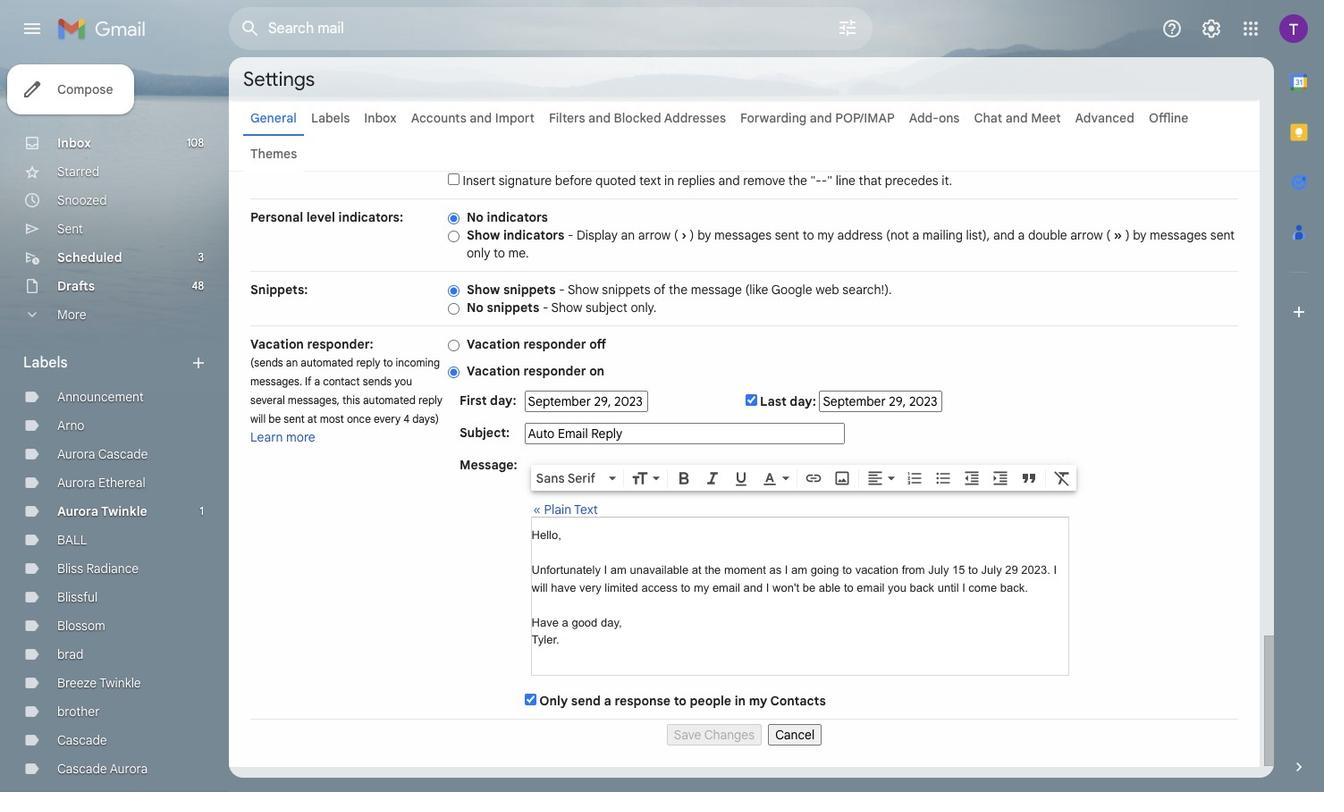 Task type: vqa. For each thing, say whether or not it's contained in the screenshot.
leftmost )
yes



Task type: locate. For each thing, give the bounding box(es) containing it.
0 horizontal spatial am
[[611, 564, 627, 577]]

0 vertical spatial indicators
[[487, 209, 548, 225]]

blossom
[[57, 618, 105, 634]]

am up limited
[[611, 564, 627, 577]]

0 vertical spatial responder
[[524, 336, 586, 352]]

july
[[929, 564, 950, 577], [982, 564, 1003, 577]]

)
[[690, 227, 695, 243], [1126, 227, 1130, 243]]

0 vertical spatial reply
[[356, 356, 381, 369]]

personal level indicators:
[[250, 209, 404, 225]]

1 horizontal spatial automated
[[363, 394, 416, 407]]

1 vertical spatial inbox link
[[57, 135, 91, 151]]

breeze twinkle
[[57, 675, 141, 692]]

access
[[642, 581, 678, 594]]

twinkle for breeze twinkle
[[99, 675, 141, 692]]

1 horizontal spatial inbox link
[[364, 110, 397, 126]]

no right no snippets option at the left top of the page
[[467, 300, 484, 316]]

in right text
[[665, 173, 675, 189]]

and down "moment"
[[744, 581, 763, 594]]

twinkle
[[101, 504, 147, 520], [99, 675, 141, 692]]

day: right first
[[490, 393, 517, 409]]

0 horizontal spatial )
[[690, 227, 695, 243]]

cascade up ethereal
[[98, 446, 148, 463]]

on
[[590, 363, 605, 379]]

pop/imap
[[836, 110, 895, 126]]

very
[[580, 581, 602, 594]]

2 am from the left
[[792, 564, 808, 577]]

1 horizontal spatial will
[[532, 581, 548, 594]]

0 horizontal spatial day:
[[490, 393, 517, 409]]

bliss
[[57, 561, 83, 577]]

) right "›"
[[690, 227, 695, 243]]

an up messages.
[[286, 356, 298, 369]]

1 email from the left
[[713, 581, 741, 594]]

quote ‪(⌘⇧9)‬ image
[[1020, 469, 1038, 487]]

›
[[682, 227, 687, 243]]

i right until
[[963, 581, 966, 594]]

in right people
[[735, 693, 746, 709]]

at down messages,
[[308, 412, 317, 426]]

snippets up the no snippets - show subject only.
[[504, 282, 556, 298]]

insert signature before quoted text in replies and remove the "--" line that precedes it.
[[460, 173, 953, 189]]

(
[[674, 227, 679, 243], [1107, 227, 1111, 243]]

1 horizontal spatial day:
[[790, 394, 817, 410]]

inbox for "inbox" link to the top
[[364, 110, 397, 126]]

0 horizontal spatial my
[[694, 581, 710, 594]]

0 horizontal spatial an
[[286, 356, 298, 369]]

2 horizontal spatial sent
[[1211, 227, 1236, 243]]

no
[[467, 209, 484, 225], [467, 300, 484, 316]]

vacation up (sends
[[250, 336, 304, 352]]

- left line
[[822, 173, 828, 189]]

be
[[269, 412, 281, 426], [803, 581, 816, 594]]

a right if
[[314, 375, 320, 388]]

1 horizontal spatial labels
[[311, 110, 350, 126]]

) right »
[[1126, 227, 1130, 243]]

- up vacation responder off at the top left
[[543, 300, 549, 316]]

july up come
[[982, 564, 1003, 577]]

0 vertical spatial no
[[467, 209, 484, 225]]

aurora for aurora twinkle
[[57, 504, 98, 520]]

brad
[[57, 647, 84, 663]]

sent
[[775, 227, 800, 243], [1211, 227, 1236, 243], [284, 412, 305, 426]]

1 vertical spatial twinkle
[[99, 675, 141, 692]]

responder down vacation responder off at the top left
[[524, 363, 586, 379]]

by right »
[[1134, 227, 1147, 243]]

1 horizontal spatial an
[[621, 227, 635, 243]]

1 vertical spatial will
[[532, 581, 548, 594]]

twinkle down ethereal
[[101, 504, 147, 520]]

2 responder from the top
[[524, 363, 586, 379]]

i up limited
[[604, 564, 608, 577]]

labels right general
[[311, 110, 350, 126]]

- up the no snippets - show subject only.
[[559, 282, 565, 298]]

email
[[713, 581, 741, 594], [857, 581, 885, 594]]

1 horizontal spatial inbox
[[364, 110, 397, 126]]

0 horizontal spatial you
[[395, 375, 412, 388]]

0 horizontal spatial sent
[[284, 412, 305, 426]]

you inside unfortunately i am unavailable at the moment as i am going to vacation from july 15 to july 29 2023. i will have very limited access to my email and i won't be able to email you back until i come back.
[[888, 581, 907, 594]]

vacation right vacation responder off option
[[467, 336, 521, 352]]

No indicators radio
[[448, 212, 460, 225]]

will inside vacation responder: (sends an automated reply to incoming messages. if a contact sends you several messages, this automated reply will be sent at most once every 4 days) learn more
[[250, 412, 266, 426]]

show up the no snippets - show subject only.
[[568, 282, 599, 298]]

( left "›"
[[674, 227, 679, 243]]

1 horizontal spatial july
[[982, 564, 1003, 577]]

0 horizontal spatial automated
[[301, 356, 354, 369]]

the left "moment"
[[705, 564, 721, 577]]

) by messages sent only to me.
[[467, 227, 1236, 261]]

0 horizontal spatial email
[[713, 581, 741, 594]]

1 vertical spatial indicators
[[504, 227, 565, 243]]

1 july from the left
[[929, 564, 950, 577]]

as
[[770, 564, 782, 577]]

inbox for left "inbox" link
[[57, 135, 91, 151]]

reply up days)
[[419, 394, 443, 407]]

link ‪(⌘k)‬ image
[[805, 469, 823, 487]]

aurora for aurora ethereal
[[57, 475, 95, 491]]

aurora for aurora cascade
[[57, 446, 95, 463]]

show left 'subject'
[[552, 300, 583, 316]]

1 vertical spatial inbox
[[57, 135, 91, 151]]

2 horizontal spatial my
[[818, 227, 835, 243]]

0 vertical spatial inbox
[[364, 110, 397, 126]]

2 ( from the left
[[1107, 227, 1111, 243]]

responder up vacation responder on
[[524, 336, 586, 352]]

snippets up vacation responder off at the top left
[[487, 300, 540, 316]]

unavailable
[[630, 564, 689, 577]]

the inside unfortunately i am unavailable at the moment as i am going to vacation from july 15 to july 29 2023. i will have very limited access to my email and i won't be able to email you back until i come back.
[[705, 564, 721, 577]]

1 vertical spatial the
[[669, 282, 688, 298]]

0 horizontal spatial be
[[269, 412, 281, 426]]

1 vertical spatial an
[[286, 356, 298, 369]]

1 vertical spatial cascade
[[57, 733, 107, 749]]

1 horizontal spatial my
[[749, 693, 768, 709]]

at right unavailable
[[692, 564, 702, 577]]

1 vertical spatial you
[[888, 581, 907, 594]]

2 email from the left
[[857, 581, 885, 594]]

i right 2023.
[[1054, 564, 1058, 577]]

you down incoming
[[395, 375, 412, 388]]

1 horizontal spatial at
[[692, 564, 702, 577]]

message
[[691, 282, 742, 298]]

main menu image
[[21, 18, 43, 39]]

twinkle for aurora twinkle
[[101, 504, 147, 520]]

show indicators -
[[467, 227, 577, 243]]

numbered list ‪(⌘⇧7)‬ image
[[906, 469, 924, 487]]

1 horizontal spatial email
[[857, 581, 885, 594]]

1 vertical spatial at
[[692, 564, 702, 577]]

forwarding and pop/imap link
[[741, 110, 895, 126]]

0 horizontal spatial messages
[[715, 227, 772, 243]]

my inside unfortunately i am unavailable at the moment as i am going to vacation from july 15 to july 29 2023. i will have very limited access to my email and i won't be able to email you back until i come back.
[[694, 581, 710, 594]]

to left people
[[674, 693, 687, 709]]

aurora cascade link
[[57, 446, 148, 463]]

a right "send"
[[604, 693, 612, 709]]

display an arrow ( › ) by messages sent to my address (not a mailing list), and a double arrow ( »
[[577, 227, 1123, 243]]

1 responder from the top
[[524, 336, 586, 352]]

cancel
[[776, 727, 815, 743]]

- left display
[[568, 227, 574, 243]]

indicators up me.
[[504, 227, 565, 243]]

aurora ethereal
[[57, 475, 146, 491]]

will inside unfortunately i am unavailable at the moment as i am going to vacation from july 15 to july 29 2023. i will have very limited access to my email and i won't be able to email you back until i come back.
[[532, 581, 548, 594]]

you down from
[[888, 581, 907, 594]]

i
[[604, 564, 608, 577], [785, 564, 789, 577], [1054, 564, 1058, 577], [767, 581, 770, 594], [963, 581, 966, 594]]

2 vertical spatial my
[[749, 693, 768, 709]]

2 vertical spatial the
[[705, 564, 721, 577]]

0 vertical spatial the
[[789, 173, 808, 189]]

to up sends
[[383, 356, 393, 369]]

only
[[467, 245, 491, 261]]

sans serif option
[[533, 469, 605, 487]]

automated up every
[[363, 394, 416, 407]]

email down "moment"
[[713, 581, 741, 594]]

Vacation responder on radio
[[448, 366, 460, 379]]

2 messages from the left
[[1151, 227, 1208, 243]]

inbox link up starred
[[57, 135, 91, 151]]

inbox up starred
[[57, 135, 91, 151]]

day: for last day:
[[790, 394, 817, 410]]

1 vertical spatial automated
[[363, 394, 416, 407]]

0 vertical spatial be
[[269, 412, 281, 426]]

filters and blocked addresses
[[549, 110, 726, 126]]

a left good
[[562, 616, 569, 629]]

indicators up show indicators -
[[487, 209, 548, 225]]

0 horizontal spatial will
[[250, 412, 266, 426]]

sans serif
[[536, 470, 596, 486]]

1 vertical spatial labels
[[23, 354, 68, 372]]

aurora twinkle link
[[57, 504, 147, 520]]

automated down responder:
[[301, 356, 354, 369]]

vacation responder: (sends an automated reply to incoming messages. if a contact sends you several messages, this automated reply will be sent at most once every 4 days) learn more
[[250, 336, 443, 446]]

None checkbox
[[448, 174, 460, 185]]

by right "›"
[[698, 227, 712, 243]]

snippets for show snippets of the message (like google web search!).
[[504, 282, 556, 298]]

messages
[[715, 227, 772, 243], [1151, 227, 1208, 243]]

2 vertical spatial cascade
[[57, 761, 107, 777]]

a left double
[[1019, 227, 1025, 243]]

indicators for no
[[487, 209, 548, 225]]

you
[[395, 375, 412, 388], [888, 581, 907, 594]]

good
[[572, 616, 598, 629]]

cascade down brother link
[[57, 733, 107, 749]]

mailing
[[923, 227, 963, 243]]

compose button
[[7, 64, 135, 115]]

no for no snippets - show subject only.
[[467, 300, 484, 316]]

1 horizontal spatial messages
[[1151, 227, 1208, 243]]

labels
[[311, 110, 350, 126], [23, 354, 68, 372]]

an
[[621, 227, 635, 243], [286, 356, 298, 369]]

to inside ) by messages sent only to me.
[[494, 245, 505, 261]]

to
[[803, 227, 815, 243], [494, 245, 505, 261], [383, 356, 393, 369], [843, 564, 853, 577], [969, 564, 979, 577], [681, 581, 691, 594], [844, 581, 854, 594], [674, 693, 687, 709]]

bliss radiance
[[57, 561, 139, 577]]

Search mail text field
[[268, 20, 787, 38]]

1 horizontal spatial by
[[1134, 227, 1147, 243]]

0 vertical spatial an
[[621, 227, 635, 243]]

"
[[828, 173, 833, 189]]

1 horizontal spatial )
[[1126, 227, 1130, 243]]

1 horizontal spatial the
[[705, 564, 721, 577]]

reply up sends
[[356, 356, 381, 369]]

a inside vacation responder: (sends an automated reply to incoming messages. if a contact sends you several messages, this automated reply will be sent at most once every 4 days) learn more
[[314, 375, 320, 388]]

vacation for vacation responder off
[[467, 336, 521, 352]]

be inside vacation responder: (sends an automated reply to incoming messages. if a contact sends you several messages, this automated reply will be sent at most once every 4 days) learn more
[[269, 412, 281, 426]]

0 horizontal spatial inbox
[[57, 135, 91, 151]]

general link
[[250, 110, 297, 126]]

advanced
[[1076, 110, 1135, 126]]

to right going
[[843, 564, 853, 577]]

1 vertical spatial responder
[[524, 363, 586, 379]]

labels inside navigation
[[23, 354, 68, 372]]

2 ) from the left
[[1126, 227, 1130, 243]]

tab list
[[1275, 57, 1325, 728]]

my left address
[[818, 227, 835, 243]]

1 vertical spatial my
[[694, 581, 710, 594]]

inbox link
[[364, 110, 397, 126], [57, 135, 91, 151]]

None search field
[[229, 7, 873, 50]]

reply
[[356, 356, 381, 369], [419, 394, 443, 407]]

1 horizontal spatial be
[[803, 581, 816, 594]]

add-ons link
[[910, 110, 960, 126]]

1 horizontal spatial am
[[792, 564, 808, 577]]

day: right the last at the right of the page
[[790, 394, 817, 410]]

day: for first day:
[[490, 393, 517, 409]]

search!).
[[843, 282, 893, 298]]

am up won't at the bottom right of the page
[[792, 564, 808, 577]]

chat and meet link
[[975, 110, 1062, 126]]

an right display
[[621, 227, 635, 243]]

0 horizontal spatial arrow
[[639, 227, 671, 243]]

at inside vacation responder: (sends an automated reply to incoming messages. if a contact sends you several messages, this automated reply will be sent at most once every 4 days) learn more
[[308, 412, 317, 426]]

1 messages from the left
[[715, 227, 772, 243]]

messages right »
[[1151, 227, 1208, 243]]

inbox inside the labels navigation
[[57, 135, 91, 151]]

web
[[816, 282, 840, 298]]

- for show snippets of the message (like google web search!).
[[559, 282, 565, 298]]

a right (not
[[913, 227, 920, 243]]

by inside ) by messages sent only to me.
[[1134, 227, 1147, 243]]

vacation
[[856, 564, 899, 577]]

my right access at bottom
[[694, 581, 710, 594]]

back
[[910, 581, 935, 594]]

responder for on
[[524, 363, 586, 379]]

0 vertical spatial twinkle
[[101, 504, 147, 520]]

1 no from the top
[[467, 209, 484, 225]]

arrow left "›"
[[639, 227, 671, 243]]

moment
[[725, 564, 767, 577]]

the right "of"
[[669, 282, 688, 298]]

labels navigation
[[0, 57, 229, 793]]

hello,
[[532, 529, 562, 542]]

cascade for cascade link
[[57, 733, 107, 749]]

First day: text field
[[525, 391, 648, 412]]

going
[[811, 564, 840, 577]]

indicators for show
[[504, 227, 565, 243]]

filters and blocked addresses link
[[549, 110, 726, 126]]

0 vertical spatial inbox link
[[364, 110, 397, 126]]

0 horizontal spatial july
[[929, 564, 950, 577]]

brad link
[[57, 647, 84, 663]]

1 vertical spatial be
[[803, 581, 816, 594]]

i left won't at the bottom right of the page
[[767, 581, 770, 594]]

1 horizontal spatial reply
[[419, 394, 443, 407]]

indent more ‪(⌘])‬ image
[[992, 469, 1010, 487]]

0 horizontal spatial labels
[[23, 354, 68, 372]]

settings
[[243, 67, 315, 91]]

1 horizontal spatial you
[[888, 581, 907, 594]]

snippets
[[504, 282, 556, 298], [602, 282, 651, 298], [487, 300, 540, 316]]

be left able
[[803, 581, 816, 594]]

aurora
[[57, 446, 95, 463], [57, 475, 95, 491], [57, 504, 98, 520], [110, 761, 148, 777]]

cascade down cascade link
[[57, 761, 107, 777]]

vacation up first day:
[[467, 363, 521, 379]]

by
[[698, 227, 712, 243], [1134, 227, 1147, 243]]

my left contacts
[[749, 693, 768, 709]]

be up the learn in the bottom of the page
[[269, 412, 281, 426]]

indent less ‪(⌘[)‬ image
[[963, 469, 981, 487]]

and left the import
[[470, 110, 492, 126]]

chat and meet
[[975, 110, 1062, 126]]

0 vertical spatial will
[[250, 412, 266, 426]]

0 horizontal spatial (
[[674, 227, 679, 243]]

0 vertical spatial labels
[[311, 110, 350, 126]]

2 arrow from the left
[[1071, 227, 1104, 243]]

most
[[320, 412, 344, 426]]

labels down more
[[23, 354, 68, 372]]

changes
[[705, 727, 755, 743]]

0 horizontal spatial at
[[308, 412, 317, 426]]

navigation
[[250, 720, 1239, 746]]

0 vertical spatial at
[[308, 412, 317, 426]]

vacation inside vacation responder: (sends an automated reply to incoming messages. if a contact sends you several messages, this automated reply will be sent at most once every 4 days) learn more
[[250, 336, 304, 352]]

0 vertical spatial my
[[818, 227, 835, 243]]

labels link
[[311, 110, 350, 126]]

snoozed
[[57, 192, 107, 208]]

messages up (like
[[715, 227, 772, 243]]

double
[[1029, 227, 1068, 243]]

and right list),
[[994, 227, 1015, 243]]

0 horizontal spatial by
[[698, 227, 712, 243]]

add-
[[910, 110, 939, 126]]

1 horizontal spatial (
[[1107, 227, 1111, 243]]

vacation responder off
[[467, 336, 607, 352]]

twinkle right breeze
[[99, 675, 141, 692]]

1 horizontal spatial arrow
[[1071, 227, 1104, 243]]

brother
[[57, 704, 100, 720]]

no right the no indicators radio
[[467, 209, 484, 225]]

show up only
[[467, 227, 500, 243]]

that
[[859, 173, 882, 189]]

1 vertical spatial no
[[467, 300, 484, 316]]

tyler.
[[532, 633, 560, 647]]

to left me.
[[494, 245, 505, 261]]

scheduled link
[[57, 250, 122, 266]]

0 vertical spatial in
[[665, 173, 675, 189]]

cancel button
[[769, 725, 822, 746]]

0 vertical spatial you
[[395, 375, 412, 388]]

0 vertical spatial automated
[[301, 356, 354, 369]]

the left the "-
[[789, 173, 808, 189]]

you inside vacation responder: (sends an automated reply to incoming messages. if a contact sends you several messages, this automated reply will be sent at most once every 4 days) learn more
[[395, 375, 412, 388]]

2 no from the top
[[467, 300, 484, 316]]

email down vacation
[[857, 581, 885, 594]]

« plain text
[[534, 502, 598, 518]]

vacation for vacation responder on
[[467, 363, 521, 379]]

inbox link right labels link
[[364, 110, 397, 126]]

( left »
[[1107, 227, 1111, 243]]

more button
[[0, 301, 215, 329]]

will up the learn in the bottom of the page
[[250, 412, 266, 426]]

will left the have
[[532, 581, 548, 594]]

inbox right labels link
[[364, 110, 397, 126]]

arrow left »
[[1071, 227, 1104, 243]]

july up until
[[929, 564, 950, 577]]

2 by from the left
[[1134, 227, 1147, 243]]

meet
[[1032, 110, 1062, 126]]

1 horizontal spatial in
[[735, 693, 746, 709]]

and right 'filters' on the top left of the page
[[589, 110, 611, 126]]



Task type: describe. For each thing, give the bounding box(es) containing it.
No snippets radio
[[448, 302, 460, 316]]

signature
[[499, 173, 552, 189]]

have a good day, tyler.
[[532, 616, 622, 647]]

to inside vacation responder: (sends an automated reply to incoming messages. if a contact sends you several messages, this automated reply will be sent at most once every 4 days) learn more
[[383, 356, 393, 369]]

contacts
[[771, 693, 826, 709]]

and left pop/imap
[[810, 110, 833, 126]]

to right 15
[[969, 564, 979, 577]]

and right replies
[[719, 173, 740, 189]]

aurora cascade
[[57, 446, 148, 463]]

line
[[836, 173, 856, 189]]

google
[[772, 282, 813, 298]]

general
[[250, 110, 297, 126]]

1 vertical spatial reply
[[419, 394, 443, 407]]

1 arrow from the left
[[639, 227, 671, 243]]

response
[[615, 693, 671, 709]]

indicators:
[[339, 209, 404, 225]]

every
[[374, 412, 401, 426]]

accounts
[[411, 110, 467, 126]]

to left address
[[803, 227, 815, 243]]

0 horizontal spatial in
[[665, 173, 675, 189]]

Last day: text field
[[820, 391, 943, 412]]

0 horizontal spatial the
[[669, 282, 688, 298]]

before
[[555, 173, 593, 189]]

navigation containing save changes
[[250, 720, 1239, 746]]

1 horizontal spatial sent
[[775, 227, 800, 243]]

Last day: checkbox
[[746, 395, 757, 406]]

1 vertical spatial in
[[735, 693, 746, 709]]

sends
[[363, 375, 392, 388]]

0 vertical spatial cascade
[[98, 446, 148, 463]]

bliss radiance link
[[57, 561, 139, 577]]

labels heading
[[23, 354, 190, 372]]

vacation for vacation responder: (sends an automated reply to incoming messages. if a contact sends you several messages, this automated reply will be sent at most once every 4 days) learn more
[[250, 336, 304, 352]]

bold ‪(⌘b)‬ image
[[675, 469, 693, 487]]

2 horizontal spatial the
[[789, 173, 808, 189]]

messages.
[[250, 375, 302, 388]]

insert image image
[[833, 469, 851, 487]]

compose
[[57, 81, 113, 98]]

blossom link
[[57, 618, 105, 634]]

address
[[838, 227, 883, 243]]

cascade aurora link
[[57, 761, 148, 777]]

remove
[[744, 173, 786, 189]]

several
[[250, 394, 285, 407]]

1 ) from the left
[[690, 227, 695, 243]]

aurora ethereal link
[[57, 475, 146, 491]]

save changes
[[674, 727, 755, 743]]

import
[[495, 110, 535, 126]]

messages,
[[288, 394, 340, 407]]

1 am from the left
[[611, 564, 627, 577]]

ons
[[939, 110, 960, 126]]

(not
[[887, 227, 910, 243]]

to right able
[[844, 581, 854, 594]]

people
[[690, 693, 732, 709]]

no for no indicators
[[467, 209, 484, 225]]

- for display an arrow (
[[568, 227, 574, 243]]

only
[[540, 693, 568, 709]]

formatting options toolbar
[[531, 465, 1077, 491]]

display
[[577, 227, 618, 243]]

1 by from the left
[[698, 227, 712, 243]]

if
[[305, 375, 312, 388]]

incoming
[[396, 356, 440, 369]]

won't
[[773, 581, 800, 594]]

sans
[[536, 470, 565, 486]]

15
[[953, 564, 966, 577]]

Vacation responder off radio
[[448, 339, 460, 352]]

sent inside vacation responder: (sends an automated reply to incoming messages. if a contact sends you several messages, this automated reply will be sent at most once every 4 days) learn more
[[284, 412, 305, 426]]

»
[[1114, 227, 1123, 243]]

show right show snippets radio
[[467, 282, 500, 298]]

message:
[[460, 457, 518, 473]]

breeze
[[57, 675, 97, 692]]

0 horizontal spatial inbox link
[[57, 135, 91, 151]]

i right the as
[[785, 564, 789, 577]]

personal
[[250, 209, 303, 225]]

2 july from the left
[[982, 564, 1003, 577]]

last
[[760, 394, 787, 410]]

Show indicators radio
[[448, 230, 460, 243]]

italic ‪(⌘i)‬ image
[[704, 469, 722, 487]]

sent
[[57, 221, 83, 237]]

gmail image
[[57, 11, 155, 47]]

0 horizontal spatial reply
[[356, 356, 381, 369]]

Vacation responder text field
[[532, 527, 1069, 666]]

at inside unfortunately i am unavailable at the moment as i am going to vacation from july 15 to july 29 2023. i will have very limited access to my email and i won't be able to email you back until i come back.
[[692, 564, 702, 577]]

Subject text field
[[525, 423, 845, 445]]

) inside ) by messages sent only to me.
[[1126, 227, 1130, 243]]

blissful
[[57, 590, 98, 606]]

me.
[[509, 245, 529, 261]]

settings image
[[1201, 18, 1223, 39]]

search mail image
[[234, 13, 267, 45]]

drafts link
[[57, 278, 95, 294]]

no snippets - show subject only.
[[467, 300, 657, 316]]

snoozed link
[[57, 192, 107, 208]]

a inside have a good day, tyler.
[[562, 616, 569, 629]]

text
[[640, 173, 662, 189]]

labels for labels link
[[311, 110, 350, 126]]

only send a response to people in my contacts
[[540, 693, 826, 709]]

messages inside ) by messages sent only to me.
[[1151, 227, 1208, 243]]

and right the chat
[[1006, 110, 1028, 126]]

1 ( from the left
[[674, 227, 679, 243]]

Show snippets radio
[[448, 284, 460, 298]]

and inside unfortunately i am unavailable at the moment as i am going to vacation from july 15 to july 29 2023. i will have very limited access to my email and i won't be able to email you back until i come back.
[[744, 581, 763, 594]]

drafts
[[57, 278, 95, 294]]

be inside unfortunately i am unavailable at the moment as i am going to vacation from july 15 to july 29 2023. i will have very limited access to my email and i won't be able to email you back until i come back.
[[803, 581, 816, 594]]

breeze twinkle link
[[57, 675, 141, 692]]

labels for labels heading
[[23, 354, 68, 372]]

blissful link
[[57, 590, 98, 606]]

underline ‪(⌘u)‬ image
[[732, 470, 750, 488]]

add-ons
[[910, 110, 960, 126]]

precedes
[[886, 173, 939, 189]]

more
[[57, 307, 86, 323]]

arno
[[57, 418, 85, 434]]

contact
[[323, 375, 360, 388]]

snippets up only.
[[602, 282, 651, 298]]

until
[[938, 581, 959, 594]]

support image
[[1162, 18, 1184, 39]]

have
[[532, 616, 559, 629]]

"-
[[811, 173, 822, 189]]

have
[[551, 581, 577, 594]]

bulleted list ‪(⌘⇧8)‬ image
[[935, 469, 952, 487]]

starred
[[57, 164, 100, 180]]

cascade aurora
[[57, 761, 148, 777]]

snippets for show subject only.
[[487, 300, 540, 316]]

- for show subject only.
[[543, 300, 549, 316]]

forwarding
[[741, 110, 807, 126]]

remove formatting ‪(⌘\)‬ image
[[1053, 469, 1071, 487]]

4
[[404, 412, 410, 426]]

once
[[347, 412, 371, 426]]

3
[[198, 250, 204, 264]]

ball
[[57, 532, 87, 548]]

days)
[[413, 412, 439, 426]]

sent inside ) by messages sent only to me.
[[1211, 227, 1236, 243]]

cascade for cascade aurora
[[57, 761, 107, 777]]

of
[[654, 282, 666, 298]]

an inside vacation responder: (sends an automated reply to incoming messages. if a contact sends you several messages, this automated reply will be sent at most once every 4 days) learn more
[[286, 356, 298, 369]]

themes
[[250, 146, 297, 162]]

accounts and import
[[411, 110, 535, 126]]

unfortunately
[[532, 564, 601, 577]]

offline
[[1149, 110, 1189, 126]]

responder for off
[[524, 336, 586, 352]]

arno link
[[57, 418, 85, 434]]

to right access at bottom
[[681, 581, 691, 594]]

Only send a response to people in my Contacts checkbox
[[525, 694, 536, 706]]

2023.
[[1022, 564, 1051, 577]]

advanced search options image
[[830, 10, 866, 46]]



